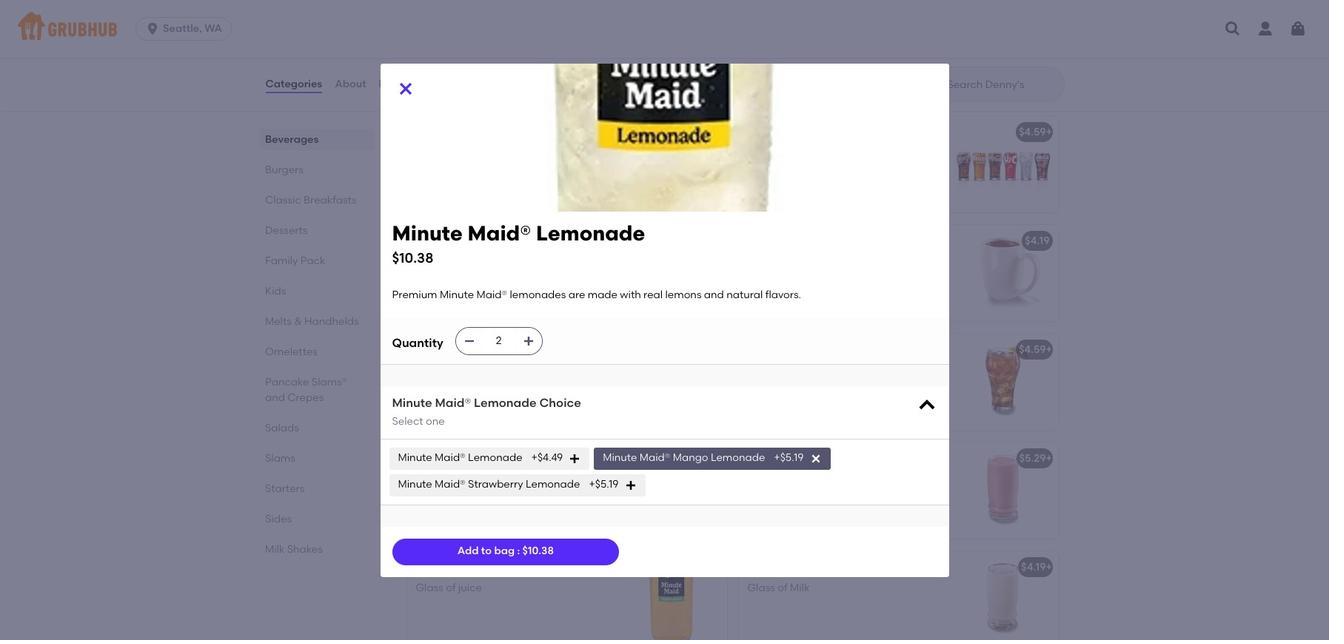 Task type: describe. For each thing, give the bounding box(es) containing it.
$5.19 +
[[690, 561, 721, 574]]

milk for milk shakes
[[265, 544, 284, 556]]

medium
[[416, 147, 457, 159]]

beans
[[509, 255, 540, 268]]

handhelds
[[304, 316, 359, 328]]

colombian
[[416, 162, 472, 174]]

hot
[[452, 364, 469, 377]]

22 oz. ice-cold soft drink
[[748, 147, 868, 159]]

are for minute maid® lemonade
[[416, 488, 433, 501]]

fruit
[[803, 473, 823, 486]]

flavors. inside premium minute maid® lemonades are made with real lemons and natural flavors.
[[455, 503, 491, 516]]

desserts
[[265, 224, 307, 237]]

+ for glass of juice
[[714, 561, 721, 574]]

blend
[[497, 235, 526, 247]]

family
[[265, 255, 298, 267]]

classic breakfasts
[[265, 194, 356, 207]]

cup of hot chocolate
[[416, 364, 522, 377]]

and inside premium minute maid® lemonades are made with real lemons and natural flavors.
[[552, 488, 572, 501]]

1 vertical spatial $10.38
[[523, 545, 554, 558]]

of for hot
[[440, 364, 450, 377]]

minute inside minute maid® lemonade choice select one
[[392, 396, 432, 410]]

made with fruit and nonfat vanilla yogurt
[[748, 473, 916, 501]]

svg image for minute maid® mango lemonade
[[810, 453, 822, 465]]

family pack
[[265, 255, 325, 267]]

lemonade inside minute maid® lemonade choice select one
[[474, 396, 537, 410]]

medium roast, single origin colombian coffee, poured over ice and topped with sweet cream.
[[416, 147, 589, 189]]

Search Denny's  search field
[[946, 78, 1059, 92]]

drinks
[[771, 126, 802, 138]]

milk for milk
[[748, 561, 768, 574]]

glass for glass of milk
[[748, 582, 775, 595]]

$4.19 for $4.19
[[1025, 235, 1050, 247]]

$4.49
[[688, 452, 714, 465]]

0 horizontal spatial beverages
[[265, 133, 318, 146]]

+ for 22 oz. ice-cold soft drink
[[1046, 126, 1052, 138]]

$5.29 +
[[1020, 452, 1052, 465]]

classic
[[265, 194, 301, 207]]

minute maid® smoothies
[[748, 452, 872, 465]]

maid® left strawberry
[[435, 479, 466, 491]]

natural inside premium minute maid® lemonades are made with real lemons and natural flavors.
[[416, 503, 452, 516]]

$5.29
[[1020, 452, 1046, 465]]

premium inside premium minute maid® lemonades are made with real lemons and natural flavors.
[[416, 473, 461, 486]]

maid® inside premium minute maid® lemonades are made with real lemons and natural flavors.
[[500, 473, 531, 486]]

of for juice
[[446, 582, 456, 595]]

soft drinks
[[748, 126, 802, 138]]

maid® down one
[[435, 452, 466, 465]]

juice
[[458, 582, 482, 595]]

roast,
[[459, 147, 488, 159]]

of for milk
[[778, 582, 788, 595]]

fresh brewed iced tea image
[[948, 334, 1059, 430]]

poured
[[512, 162, 548, 174]]

milk image
[[948, 552, 1059, 641]]

0 vertical spatial flavors.
[[766, 289, 801, 302]]

crepes
[[287, 392, 323, 404]]

categories
[[266, 78, 322, 90]]

made
[[748, 473, 777, 486]]

cold for soft
[[797, 147, 819, 159]]

$4.19 for $4.19 +
[[1022, 561, 1046, 574]]

coffee
[[529, 235, 563, 247]]

+$5.19 for minute maid® strawberry lemonade
[[589, 479, 619, 491]]

1 vertical spatial premium minute maid® lemonades are made with real lemons and natural flavors.
[[416, 473, 590, 516]]

:
[[517, 545, 520, 558]]

seattle, wa
[[163, 22, 222, 35]]

and inside pancake slams® and crepes
[[265, 392, 285, 404]]

sustainably
[[416, 271, 473, 283]]

$4.19 button
[[739, 225, 1059, 321]]

strawberry
[[468, 479, 523, 491]]

maid® left mango
[[640, 452, 671, 465]]

maid® inside minute maid® lemonade choice select one
[[435, 396, 471, 410]]

soft drinks image
[[948, 116, 1059, 212]]

starters
[[265, 483, 304, 495]]

harvested.
[[475, 271, 528, 283]]

quantity
[[392, 336, 443, 350]]

vanilla
[[883, 473, 916, 486]]

minute maid® lemonade image
[[616, 443, 727, 539]]

single
[[490, 147, 519, 159]]

burgers
[[265, 164, 303, 176]]

main navigation navigation
[[0, 0, 1329, 58]]

+ for made with fruit and nonfat vanilla yogurt
[[1046, 452, 1052, 465]]

reviews button
[[378, 58, 421, 111]]

brewed
[[851, 364, 889, 377]]

bag
[[494, 545, 515, 558]]

minute maid® mango lemonade
[[603, 452, 765, 465]]

minute maid® strawberry lemonade
[[398, 479, 580, 491]]

22 oz. ice-cold fresh brewed iced tea
[[748, 364, 914, 392]]

+$4.49
[[531, 452, 563, 465]]

real inside premium minute maid® lemonades are made with real lemons and natural flavors.
[[491, 488, 510, 501]]

22 for 22 oz. ice-cold soft drink
[[748, 147, 759, 159]]

sides
[[265, 513, 291, 526]]

+ for premium minute maid® lemonades are made with real lemons and natural flavors.
[[714, 452, 721, 465]]

chocolate
[[437, 343, 490, 356]]

$5.19
[[690, 561, 714, 574]]

svg image for minute maid® lemonade
[[569, 453, 581, 465]]

are for signature diner blend coffee
[[542, 255, 559, 268]]

0 vertical spatial premium minute maid® lemonades are made with real lemons and natural flavors.
[[392, 289, 801, 302]]

2 vertical spatial milk
[[790, 582, 810, 595]]

soft
[[822, 147, 841, 159]]

milk shakes
[[265, 544, 322, 556]]

juice
[[487, 561, 515, 574]]

melts & handhelds
[[265, 316, 359, 328]]

hot chocolate
[[416, 343, 490, 356]]

with inside premium minute maid® lemonades are made with real lemons and natural flavors.
[[467, 488, 489, 501]]

minute maid® juice image
[[616, 552, 727, 641]]

glass of milk
[[748, 582, 810, 595]]

$4.59 + for cup of hot chocolate
[[1019, 343, 1052, 356]]

kids
[[265, 285, 286, 298]]

1 horizontal spatial beverages
[[404, 81, 486, 100]]

our 100% arabica beans are sustainably harvested.
[[416, 255, 559, 283]]

shakes
[[287, 544, 322, 556]]

ice- for fresh
[[778, 364, 797, 377]]

minute maid® lemonade $10.38
[[392, 220, 645, 267]]



Task type: vqa. For each thing, say whether or not it's contained in the screenshot.
the bottom Grubhub plus flag logo
no



Task type: locate. For each thing, give the bounding box(es) containing it.
flavors.
[[766, 289, 801, 302], [455, 503, 491, 516]]

hot tea image
[[948, 225, 1059, 321]]

maid® up minute maid® strawberry lemonade
[[453, 452, 485, 465]]

salads
[[265, 422, 299, 435]]

1 vertical spatial are
[[569, 289, 585, 302]]

to
[[481, 545, 492, 558]]

1 vertical spatial 22
[[748, 364, 759, 377]]

are
[[542, 255, 559, 268], [569, 289, 585, 302], [416, 488, 433, 501]]

maid® down harvested.
[[477, 289, 507, 302]]

minute maid® smoothies image
[[948, 443, 1059, 539]]

slams®
[[311, 376, 347, 389]]

ice
[[575, 162, 589, 174]]

reviews
[[379, 78, 420, 90]]

0 vertical spatial lemons
[[665, 289, 702, 302]]

pancake slams® and crepes
[[265, 376, 347, 404]]

svg image
[[145, 21, 160, 36], [569, 453, 581, 465], [810, 453, 822, 465]]

cup
[[416, 364, 437, 377]]

1 vertical spatial oz.
[[762, 364, 775, 377]]

slams
[[265, 453, 295, 465]]

lemons inside premium minute maid® lemonades are made with real lemons and natural flavors.
[[513, 488, 549, 501]]

pancake
[[265, 376, 309, 389]]

ice- left fresh
[[778, 364, 797, 377]]

yogurt
[[748, 488, 780, 501]]

0 horizontal spatial real
[[491, 488, 510, 501]]

ice- down drinks
[[778, 147, 797, 159]]

1 ice- from the top
[[778, 147, 797, 159]]

0 horizontal spatial $10.38
[[392, 250, 434, 267]]

2 minute maid® lemonade from the left
[[416, 452, 541, 465]]

0 vertical spatial real
[[644, 289, 663, 302]]

&
[[294, 316, 302, 328]]

1 vertical spatial real
[[491, 488, 510, 501]]

Input item quantity number field
[[483, 328, 515, 355]]

22 up tea
[[748, 364, 759, 377]]

made
[[588, 289, 618, 302], [435, 488, 465, 501]]

1 horizontal spatial real
[[644, 289, 663, 302]]

choice
[[539, 396, 581, 410]]

maid® down add
[[453, 561, 485, 574]]

1 vertical spatial made
[[435, 488, 465, 501]]

1 minute maid® lemonade from the left
[[398, 452, 523, 465]]

0 vertical spatial $4.19
[[1025, 235, 1050, 247]]

1 vertical spatial natural
[[416, 503, 452, 516]]

0 horizontal spatial natural
[[416, 503, 452, 516]]

1 vertical spatial premium
[[416, 473, 461, 486]]

minute maid® juice
[[416, 561, 515, 574]]

1 glass from the left
[[416, 582, 444, 595]]

1 vertical spatial cold
[[797, 364, 819, 377]]

svg image inside seattle, wa button
[[145, 21, 160, 36]]

maid® up fruit
[[785, 452, 816, 465]]

$4.59 + for medium roast, single origin colombian coffee, poured over ice and topped with sweet cream.
[[1019, 126, 1052, 138]]

about
[[335, 78, 366, 90]]

1 vertical spatial lemonades
[[534, 473, 590, 486]]

cold for fresh
[[797, 364, 819, 377]]

seattle, wa button
[[136, 17, 238, 41]]

categories button
[[265, 58, 323, 111]]

premium down sustainably
[[392, 289, 437, 302]]

0 horizontal spatial are
[[416, 488, 433, 501]]

pack
[[300, 255, 325, 267]]

$4.19 inside button
[[1025, 235, 1050, 247]]

1 horizontal spatial natural
[[727, 289, 763, 302]]

22 for 22 oz. ice-cold fresh brewed iced tea
[[748, 364, 759, 377]]

2 ice- from the top
[[778, 364, 797, 377]]

1 vertical spatial +$5.19
[[589, 479, 619, 491]]

2 vertical spatial are
[[416, 488, 433, 501]]

0 vertical spatial milk
[[265, 544, 284, 556]]

hot chocolate image
[[616, 334, 727, 430]]

lemonade
[[536, 220, 645, 246], [474, 396, 537, 410], [468, 452, 523, 465], [711, 452, 765, 465], [487, 452, 541, 465], [526, 479, 580, 491]]

2 horizontal spatial are
[[569, 289, 585, 302]]

$4.19
[[1025, 235, 1050, 247], [1022, 561, 1046, 574]]

0 horizontal spatial svg image
[[145, 21, 160, 36]]

$4.59 +
[[1019, 126, 1052, 138], [1019, 343, 1052, 356]]

22 inside 22 oz. ice-cold fresh brewed iced tea
[[748, 364, 759, 377]]

1 $4.59 + from the top
[[1019, 126, 1052, 138]]

1 vertical spatial $4.59
[[1019, 343, 1046, 356]]

2 cold from the top
[[797, 364, 819, 377]]

$4.49 +
[[688, 452, 721, 465]]

+
[[1046, 126, 1052, 138], [1046, 343, 1052, 356], [714, 452, 721, 465], [1046, 452, 1052, 465], [714, 561, 721, 574], [1046, 561, 1052, 574]]

0 vertical spatial ice-
[[778, 147, 797, 159]]

2 oz. from the top
[[762, 364, 775, 377]]

oz. down the soft drinks
[[762, 147, 775, 159]]

0 vertical spatial natural
[[727, 289, 763, 302]]

1 vertical spatial ice-
[[778, 364, 797, 377]]

smoothies
[[819, 452, 872, 465]]

svg image
[[1224, 20, 1242, 38], [1289, 20, 1307, 38], [397, 80, 414, 97], [463, 335, 475, 347], [523, 335, 535, 347], [917, 395, 937, 416], [625, 480, 637, 491]]

0 horizontal spatial glass
[[416, 582, 444, 595]]

glass for glass of juice
[[416, 582, 444, 595]]

1 horizontal spatial glass
[[748, 582, 775, 595]]

one
[[426, 416, 445, 428]]

ice-
[[778, 147, 797, 159], [778, 364, 797, 377]]

with inside medium roast, single origin colombian coffee, poured over ice and topped with sweet cream.
[[478, 177, 499, 189]]

wa
[[205, 22, 222, 35]]

hot
[[416, 343, 434, 356]]

0 vertical spatial made
[[588, 289, 618, 302]]

lemonades
[[510, 289, 566, 302], [534, 473, 590, 486]]

0 vertical spatial $4.59 +
[[1019, 126, 1052, 138]]

signature diner blend coffee
[[416, 235, 563, 247]]

2 horizontal spatial milk
[[790, 582, 810, 595]]

maid® up :
[[500, 473, 531, 486]]

1 oz. from the top
[[762, 147, 775, 159]]

$4.59 for cup of hot chocolate
[[1019, 343, 1046, 356]]

are inside our 100% arabica beans are sustainably harvested.
[[542, 255, 559, 268]]

0 vertical spatial cold
[[797, 147, 819, 159]]

topped
[[438, 177, 475, 189]]

0 vertical spatial beverages
[[404, 81, 486, 100]]

soft
[[748, 126, 768, 138]]

of
[[440, 364, 450, 377], [446, 582, 456, 595], [778, 582, 788, 595]]

drink
[[843, 147, 868, 159]]

ice- for soft
[[778, 147, 797, 159]]

sweet
[[501, 177, 531, 189]]

over
[[550, 162, 572, 174]]

1 horizontal spatial lemons
[[665, 289, 702, 302]]

0 horizontal spatial lemons
[[513, 488, 549, 501]]

our
[[416, 255, 435, 268]]

1 vertical spatial lemons
[[513, 488, 549, 501]]

about button
[[334, 58, 367, 111]]

+$5.19 for minute maid® mango lemonade
[[774, 452, 804, 465]]

1 vertical spatial flavors.
[[455, 503, 491, 516]]

100%
[[437, 255, 463, 268]]

2 glass from the left
[[748, 582, 775, 595]]

omelettes
[[265, 346, 317, 358]]

$4.59 for medium roast, single origin colombian coffee, poured over ice and topped with sweet cream.
[[1019, 126, 1046, 138]]

minute maid® lemonade for premium minute maid® lemonades are made with real lemons and natural flavors.
[[416, 452, 541, 465]]

melts
[[265, 316, 291, 328]]

add
[[457, 545, 479, 558]]

svg image up fruit
[[810, 453, 822, 465]]

0 vertical spatial oz.
[[762, 147, 775, 159]]

1 horizontal spatial flavors.
[[766, 289, 801, 302]]

$10.38 right :
[[523, 545, 554, 558]]

1 vertical spatial beverages
[[265, 133, 318, 146]]

are inside premium minute maid® lemonades are made with real lemons and natural flavors.
[[416, 488, 433, 501]]

2 $4.59 from the top
[[1019, 343, 1046, 356]]

maid® inside minute maid® lemonade $10.38
[[468, 220, 531, 246]]

1 horizontal spatial made
[[588, 289, 618, 302]]

oz.
[[762, 147, 775, 159], [762, 364, 775, 377]]

2 22 from the top
[[748, 364, 759, 377]]

tea
[[748, 379, 766, 392]]

0 vertical spatial $10.38
[[392, 250, 434, 267]]

0 vertical spatial lemonades
[[510, 289, 566, 302]]

ice- inside 22 oz. ice-cold fresh brewed iced tea
[[778, 364, 797, 377]]

svg image left seattle,
[[145, 21, 160, 36]]

premium minute maid® lemonades are made with real lemons and natural flavors.
[[392, 289, 801, 302], [416, 473, 590, 516]]

1 22 from the top
[[748, 147, 759, 159]]

$6.99
[[692, 126, 718, 138]]

0 vertical spatial premium
[[392, 289, 437, 302]]

0 horizontal spatial made
[[435, 488, 465, 501]]

0 horizontal spatial flavors.
[[455, 503, 491, 516]]

1 horizontal spatial milk
[[748, 561, 768, 574]]

minute inside minute maid® lemonade $10.38
[[392, 220, 463, 246]]

oz. up tea
[[762, 364, 775, 377]]

minute maid® lemonade choice select one
[[392, 396, 581, 428]]

22 down soft
[[748, 147, 759, 159]]

origin
[[522, 147, 550, 159]]

chocolate
[[471, 364, 522, 377]]

maid®
[[468, 220, 531, 246], [477, 289, 507, 302], [435, 396, 471, 410], [435, 452, 466, 465], [640, 452, 671, 465], [453, 452, 485, 465], [785, 452, 816, 465], [500, 473, 531, 486], [435, 479, 466, 491], [453, 561, 485, 574]]

1 horizontal spatial svg image
[[569, 453, 581, 465]]

1 vertical spatial milk
[[748, 561, 768, 574]]

and inside medium roast, single origin colombian coffee, poured over ice and topped with sweet cream.
[[416, 177, 436, 189]]

$10.38 inside minute maid® lemonade $10.38
[[392, 250, 434, 267]]

add to bag : $10.38
[[457, 545, 554, 558]]

fresh
[[822, 364, 849, 377]]

glass of juice
[[416, 582, 482, 595]]

cold left fresh
[[797, 364, 819, 377]]

and inside made with fruit and nonfat vanilla yogurt
[[825, 473, 845, 486]]

signature
[[416, 235, 465, 247]]

premium
[[392, 289, 437, 302], [416, 473, 461, 486]]

with inside made with fruit and nonfat vanilla yogurt
[[779, 473, 800, 486]]

0 vertical spatial +$5.19
[[774, 452, 804, 465]]

0 vertical spatial are
[[542, 255, 559, 268]]

minute maid® lemonade for +$4.49
[[398, 452, 523, 465]]

premium left strawberry
[[416, 473, 461, 486]]

made inside premium minute maid® lemonades are made with real lemons and natural flavors.
[[435, 488, 465, 501]]

sweet cream cold brew image
[[616, 116, 727, 212]]

beverages up medium
[[404, 81, 486, 100]]

oz. for 22 oz. ice-cold fresh brewed iced tea
[[762, 364, 775, 377]]

2 $4.59 + from the top
[[1019, 343, 1052, 356]]

1 horizontal spatial are
[[542, 255, 559, 268]]

lemonades down beans
[[510, 289, 566, 302]]

lemonade inside minute maid® lemonade $10.38
[[536, 220, 645, 246]]

beverages up burgers at the top left of the page
[[265, 133, 318, 146]]

0 vertical spatial 22
[[748, 147, 759, 159]]

cold inside 22 oz. ice-cold fresh brewed iced tea
[[797, 364, 819, 377]]

signature diner blend coffee image
[[616, 225, 727, 321]]

$4.19 +
[[1022, 561, 1052, 574]]

1 horizontal spatial $10.38
[[523, 545, 554, 558]]

$4.59
[[1019, 126, 1046, 138], [1019, 343, 1046, 356]]

minute maid® lemonade
[[398, 452, 523, 465], [416, 452, 541, 465]]

+ for glass of milk
[[1046, 561, 1052, 574]]

0 vertical spatial $4.59
[[1019, 126, 1046, 138]]

glass
[[416, 582, 444, 595], [748, 582, 775, 595]]

milk
[[265, 544, 284, 556], [748, 561, 768, 574], [790, 582, 810, 595]]

arabica
[[466, 255, 506, 268]]

maid® up the 'arabica'
[[468, 220, 531, 246]]

1 horizontal spatial +$5.19
[[774, 452, 804, 465]]

maid® up one
[[435, 396, 471, 410]]

1 cold from the top
[[797, 147, 819, 159]]

svg image right +$4.49
[[569, 453, 581, 465]]

1 vertical spatial $4.19
[[1022, 561, 1046, 574]]

0 horizontal spatial +$5.19
[[589, 479, 619, 491]]

$10.38 down signature at left top
[[392, 250, 434, 267]]

mango
[[673, 452, 708, 465]]

1 vertical spatial $4.59 +
[[1019, 343, 1052, 356]]

oz. inside 22 oz. ice-cold fresh brewed iced tea
[[762, 364, 775, 377]]

2 horizontal spatial svg image
[[810, 453, 822, 465]]

lemonades down +$4.49
[[534, 473, 590, 486]]

diner
[[468, 235, 495, 247]]

oz. for 22 oz. ice-cold soft drink
[[762, 147, 775, 159]]

1 $4.59 from the top
[[1019, 126, 1046, 138]]

cold left soft
[[797, 147, 819, 159]]

seattle,
[[163, 22, 202, 35]]

0 horizontal spatial milk
[[265, 544, 284, 556]]

breakfasts
[[303, 194, 356, 207]]



